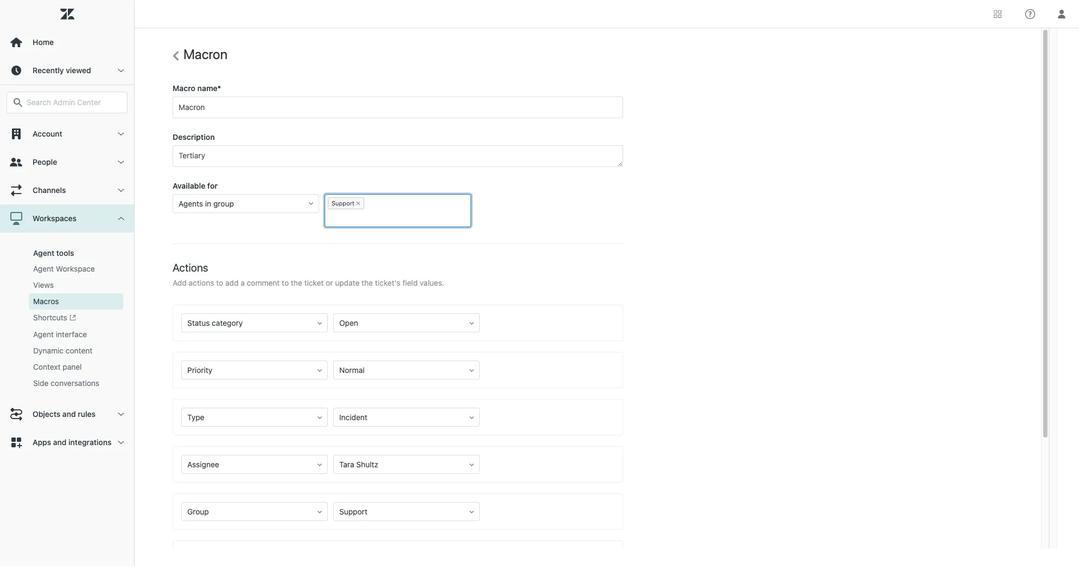 Task type: locate. For each thing, give the bounding box(es) containing it.
user menu image
[[1055, 7, 1069, 21]]

tree item containing workspaces
[[0, 205, 134, 401]]

side conversations element
[[33, 378, 99, 389]]

agent up views
[[33, 264, 54, 274]]

agent interface element
[[33, 330, 87, 340]]

shortcuts link
[[29, 310, 123, 327]]

views link
[[29, 277, 123, 294]]

rules
[[78, 410, 96, 419]]

objects
[[33, 410, 60, 419]]

apps and integrations
[[33, 438, 111, 447]]

2 agent from the top
[[33, 264, 54, 274]]

recently viewed
[[33, 66, 91, 75]]

tree
[[0, 120, 134, 457]]

views
[[33, 281, 54, 290]]

and left rules
[[62, 410, 76, 419]]

home
[[33, 37, 54, 47]]

recently viewed button
[[0, 56, 134, 85]]

2 vertical spatial agent
[[33, 330, 54, 339]]

channels
[[33, 186, 66, 195]]

tree item inside primary element
[[0, 205, 134, 401]]

workspaces group
[[0, 233, 134, 401]]

workspaces
[[33, 214, 77, 223]]

macros link
[[29, 294, 123, 310]]

integrations
[[68, 438, 111, 447]]

agent inside 'element'
[[33, 330, 54, 339]]

tree containing account
[[0, 120, 134, 457]]

agent tools
[[33, 249, 74, 258]]

and for objects
[[62, 410, 76, 419]]

agent workspace link
[[29, 261, 123, 277]]

none search field inside primary element
[[1, 92, 133, 113]]

and right apps
[[53, 438, 66, 447]]

agent interface link
[[29, 327, 123, 343]]

side conversations link
[[29, 376, 123, 392]]

help image
[[1025, 9, 1035, 19]]

panel
[[63, 363, 82, 372]]

conversations
[[51, 379, 99, 388]]

objects and rules button
[[0, 401, 134, 429]]

tree item
[[0, 205, 134, 401]]

dynamic content element
[[33, 346, 92, 357]]

agent
[[33, 249, 54, 258], [33, 264, 54, 274], [33, 330, 54, 339]]

home button
[[0, 28, 134, 56]]

agent left tools
[[33, 249, 54, 258]]

dynamic content link
[[29, 343, 123, 359]]

zendesk products image
[[994, 10, 1001, 18]]

objects and rules
[[33, 410, 96, 419]]

and
[[62, 410, 76, 419], [53, 438, 66, 447]]

0 vertical spatial agent
[[33, 249, 54, 258]]

1 vertical spatial and
[[53, 438, 66, 447]]

and for apps
[[53, 438, 66, 447]]

people
[[33, 157, 57, 167]]

1 agent from the top
[[33, 249, 54, 258]]

3 agent from the top
[[33, 330, 54, 339]]

agent up the dynamic at the left bottom of the page
[[33, 330, 54, 339]]

1 vertical spatial agent
[[33, 264, 54, 274]]

None search field
[[1, 92, 133, 113]]

0 vertical spatial and
[[62, 410, 76, 419]]

dynamic content
[[33, 346, 92, 356]]

agent workspace
[[33, 264, 95, 274]]



Task type: describe. For each thing, give the bounding box(es) containing it.
agent for agent interface
[[33, 330, 54, 339]]

context panel element
[[33, 362, 82, 373]]

shortcuts element
[[33, 313, 76, 324]]

shortcuts
[[33, 313, 67, 322]]

context
[[33, 363, 61, 372]]

agent for agent tools
[[33, 249, 54, 258]]

interface
[[56, 330, 87, 339]]

tree inside primary element
[[0, 120, 134, 457]]

agent for agent workspace
[[33, 264, 54, 274]]

workspace
[[56, 264, 95, 274]]

workspaces button
[[0, 205, 134, 233]]

content
[[66, 346, 92, 356]]

agent workspace element
[[33, 264, 95, 275]]

views element
[[33, 280, 54, 291]]

viewed
[[66, 66, 91, 75]]

apps and integrations button
[[0, 429, 134, 457]]

macros
[[33, 297, 59, 306]]

dynamic
[[33, 346, 64, 356]]

side
[[33, 379, 49, 388]]

account button
[[0, 120, 134, 148]]

recently
[[33, 66, 64, 75]]

macros element
[[33, 296, 59, 307]]

primary element
[[0, 0, 135, 567]]

side conversations
[[33, 379, 99, 388]]

people button
[[0, 148, 134, 176]]

tools
[[56, 249, 74, 258]]

agent tools element
[[33, 249, 74, 258]]

context panel link
[[29, 359, 123, 376]]

agent interface
[[33, 330, 87, 339]]

context panel
[[33, 363, 82, 372]]

account
[[33, 129, 62, 138]]

apps
[[33, 438, 51, 447]]

Search Admin Center field
[[27, 98, 120, 107]]

channels button
[[0, 176, 134, 205]]



Task type: vqa. For each thing, say whether or not it's contained in the screenshot.
the cancel BUTTON
no



